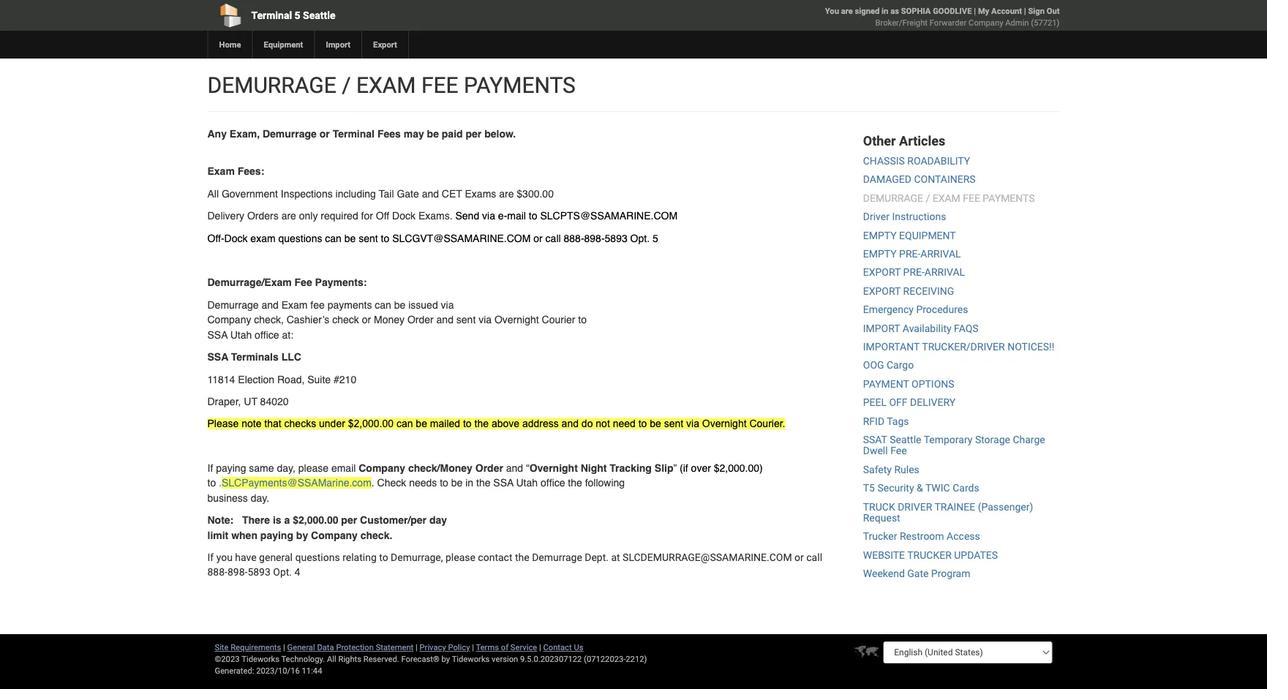 Task type: locate. For each thing, give the bounding box(es) containing it.
be inside demurrage and exam fee payments can be issued via company check, cashier's check or money order and sent via overnight courier to ssa utah office at:
[[394, 299, 406, 311]]

paying up "business"
[[216, 462, 246, 474]]

1 vertical spatial 888-
[[207, 566, 228, 578]]

if up "business"
[[207, 462, 213, 474]]

0 vertical spatial overnight
[[495, 314, 539, 326]]

please left contact
[[446, 551, 476, 564]]

per up relating
[[341, 515, 357, 526]]

order down issued
[[408, 314, 434, 326]]

0 vertical spatial dock
[[392, 210, 416, 222]]

1 horizontal spatial call
[[807, 551, 823, 564]]

company inside if paying same day, please email company check/money order and " overnight night tracking slip " (if over $2,000.00) to . slcpayments@ssamarine.com . check needs to be in the ssa utah office the following business day.
[[359, 462, 406, 474]]

fee
[[295, 277, 312, 288], [891, 445, 907, 457]]

2 vertical spatial overnight
[[530, 462, 578, 474]]

trucker/driver
[[922, 341, 1005, 353]]

0 horizontal spatial opt.
[[273, 566, 292, 578]]

ssa inside demurrage and exam fee payments can be issued via company check, cashier's check or money order and sent via overnight courier to ssa utah office at:
[[207, 329, 228, 341]]

website
[[863, 549, 905, 561]]

opt. down slcpts@ssamarine.com
[[631, 232, 650, 244]]

import link
[[314, 31, 362, 59]]

1 vertical spatial if
[[207, 551, 214, 564]]

0 vertical spatial opt.
[[631, 232, 650, 244]]

0 horizontal spatial exam
[[207, 165, 235, 177]]

need
[[613, 418, 636, 430]]

1 horizontal spatial in
[[882, 6, 889, 16]]

1 vertical spatial all
[[327, 655, 336, 664]]

888- down you
[[207, 566, 228, 578]]

0 horizontal spatial 5
[[295, 9, 301, 21]]

888- inside if you have general questions relating to demurrage, please contact the demurrage dept. at slcdemurrage@ssamarine.com or call 888-898-5893 opt. 4
[[207, 566, 228, 578]]

exam left fees:
[[207, 165, 235, 177]]

if for if you have general questions relating to demurrage, please contact the demurrage dept. at slcdemurrage@ssamarine.com or call 888-898-5893 opt. 4
[[207, 551, 214, 564]]

0 horizontal spatial .
[[219, 477, 222, 489]]

chassis
[[863, 155, 905, 167]]

order left """
[[476, 462, 503, 474]]

. left the check
[[372, 477, 375, 489]]

1 horizontal spatial 888-
[[564, 232, 584, 244]]

1 vertical spatial seattle
[[890, 434, 922, 446]]

0 horizontal spatial by
[[296, 530, 308, 541]]

be left mailed
[[416, 418, 427, 430]]

election
[[238, 374, 275, 385]]

payments inside other articles chassis roadability damaged containers demurrage / exam fee payments driver instructions empty equipment empty pre-arrival export pre-arrival export receiving emergency procedures import availability faqs important trucker/driver notices!! oog cargo payment options peel off delivery rfid tags ssat seattle temporary storage charge dwell fee safety rules t5 security & twic cards truck driver trainee (passenger) request trucker restroom access website trucker updates weekend gate program
[[983, 192, 1035, 204]]

questions
[[278, 232, 322, 244], [295, 551, 340, 564]]

trucker restroom access link
[[863, 531, 981, 543]]

0 horizontal spatial dock
[[224, 232, 248, 244]]

0 vertical spatial exam
[[356, 72, 416, 98]]

can left mailed
[[397, 418, 413, 430]]

demurrage inside other articles chassis roadability damaged containers demurrage / exam fee payments driver instructions empty equipment empty pre-arrival export pre-arrival export receiving emergency procedures import availability faqs important trucker/driver notices!! oog cargo payment options peel off delivery rfid tags ssat seattle temporary storage charge dwell fee safety rules t5 security & twic cards truck driver trainee (passenger) request trucker restroom access website trucker updates weekend gate program
[[863, 192, 924, 204]]

"
[[526, 462, 530, 474]]

my account link
[[978, 6, 1022, 16]]

fee down containers on the top right of page
[[963, 192, 981, 204]]

if inside if paying same day, please email company check/money order and " overnight night tracking slip " (if over $2,000.00) to . slcpayments@ssamarine.com . check needs to be in the ssa utah office the following business day.
[[207, 462, 213, 474]]

order inside if paying same day, please email company check/money order and " overnight night tracking slip " (if over $2,000.00) to . slcpayments@ssamarine.com . check needs to be in the ssa utah office the following business day.
[[476, 462, 503, 474]]

0 vertical spatial $2,000.00
[[348, 418, 394, 430]]

request
[[863, 512, 901, 524]]

0 horizontal spatial in
[[466, 477, 474, 489]]

gate right tail
[[397, 188, 419, 199]]

0 vertical spatial in
[[882, 6, 889, 16]]

charge
[[1013, 434, 1046, 446]]

0 vertical spatial ssa
[[207, 329, 228, 341]]

restroom
[[900, 531, 945, 543]]

order inside demurrage and exam fee payments can be issued via company check, cashier's check or money order and sent via overnight courier to ssa utah office at:
[[408, 314, 434, 326]]

utah up ssa terminals llc
[[230, 329, 252, 341]]

1 horizontal spatial office
[[541, 477, 565, 489]]

0 horizontal spatial 888-
[[207, 566, 228, 578]]

driver instructions link
[[863, 211, 947, 223]]

pre- down empty equipment link
[[900, 248, 921, 260]]

1 vertical spatial /
[[926, 192, 930, 204]]

1 horizontal spatial 5893
[[605, 232, 628, 244]]

1 vertical spatial fee
[[891, 445, 907, 457]]

overnight left courier.
[[703, 418, 747, 430]]

privacy policy link
[[420, 643, 470, 652]]

0 vertical spatial 888-
[[564, 232, 584, 244]]

1 vertical spatial call
[[807, 551, 823, 564]]

and left """
[[506, 462, 523, 474]]

be up "money" at the left
[[394, 299, 406, 311]]

exam up cashier's
[[282, 299, 308, 311]]

utah down """
[[516, 477, 538, 489]]

. up "business"
[[219, 477, 222, 489]]

1 vertical spatial sent
[[457, 314, 476, 326]]

if left you
[[207, 551, 214, 564]]

to right mailed
[[463, 418, 472, 430]]

oog
[[863, 359, 885, 372]]

5893 down slcpts@ssamarine.com
[[605, 232, 628, 244]]

fee inside other articles chassis roadability damaged containers demurrage / exam fee payments driver instructions empty equipment empty pre-arrival export pre-arrival export receiving emergency procedures import availability faqs important trucker/driver notices!! oog cargo payment options peel off delivery rfid tags ssat seattle temporary storage charge dwell fee safety rules t5 security & twic cards truck driver trainee (passenger) request trucker restroom access website trucker updates weekend gate program
[[891, 445, 907, 457]]

be inside if paying same day, please email company check/money order and " overnight night tracking slip " (if over $2,000.00) to . slcpayments@ssamarine.com . check needs to be in the ssa utah office the following business day.
[[451, 477, 463, 489]]

fees:
[[238, 165, 264, 177]]

seattle up import link
[[303, 9, 336, 21]]

0 horizontal spatial fee
[[295, 277, 312, 288]]

sophia
[[901, 6, 931, 16]]

reserved.
[[364, 655, 399, 664]]

or inside if you have general questions relating to demurrage, please contact the demurrage dept. at slcdemurrage@ssamarine.com or call 888-898-5893 opt. 4
[[795, 551, 804, 564]]

import
[[863, 322, 901, 334]]

1 if from the top
[[207, 462, 213, 474]]

cashier's
[[287, 314, 330, 326]]

courier
[[542, 314, 576, 326]]

ssa up 11814
[[207, 351, 228, 363]]

per right paid
[[466, 128, 482, 140]]

0 vertical spatial seattle
[[303, 9, 336, 21]]

seattle down tags
[[890, 434, 922, 446]]

to inside if you have general questions relating to demurrage, please contact the demurrage dept. at slcdemurrage@ssamarine.com or call 888-898-5893 opt. 4
[[379, 551, 388, 564]]

1 horizontal spatial opt.
[[631, 232, 650, 244]]

0 vertical spatial are
[[841, 6, 853, 16]]

2212)
[[626, 655, 647, 664]]

1 vertical spatial demurrage
[[863, 192, 924, 204]]

arrival up receiving at the right top of the page
[[925, 267, 965, 279]]

be down check/money
[[451, 477, 463, 489]]

1 vertical spatial paying
[[260, 530, 293, 541]]

demurrage down demurrage/exam
[[207, 299, 259, 311]]

0 horizontal spatial are
[[282, 210, 296, 222]]

gate down trucker
[[908, 568, 929, 580]]

0 horizontal spatial all
[[207, 188, 219, 199]]

company down my
[[969, 18, 1004, 27]]

company inside demurrage and exam fee payments can be issued via company check, cashier's check or money order and sent via overnight courier to ssa utah office at:
[[207, 314, 251, 326]]

protection
[[336, 643, 374, 652]]

terminal up equipment link
[[251, 9, 292, 21]]

1 vertical spatial 5893
[[248, 566, 271, 578]]

$300.00
[[517, 188, 554, 199]]

0 horizontal spatial per
[[341, 515, 357, 526]]

to inside demurrage and exam fee payments can be issued via company check, cashier's check or money order and sent via overnight courier to ssa utah office at:
[[578, 314, 587, 326]]

site
[[215, 643, 229, 652]]

please up 'slcpayments@ssamarine.com' link
[[298, 462, 329, 474]]

and down issued
[[437, 314, 454, 326]]

company left check,
[[207, 314, 251, 326]]

export up the export receiving link
[[863, 267, 901, 279]]

888- down slcpts@ssamarine.com
[[564, 232, 584, 244]]

5893 down have
[[248, 566, 271, 578]]

slcpts@ssamarine.com
[[540, 210, 678, 222]]

the left above
[[475, 418, 489, 430]]

export
[[863, 267, 901, 279], [863, 285, 901, 297]]

overnight left 'night'
[[530, 462, 578, 474]]

1 vertical spatial can
[[375, 299, 391, 311]]

2 vertical spatial ssa
[[494, 477, 514, 489]]

dock
[[392, 210, 416, 222], [224, 232, 248, 244]]

emergency
[[863, 304, 914, 316]]

call inside if you have general questions relating to demurrage, please contact the demurrage dept. at slcdemurrage@ssamarine.com or call 888-898-5893 opt. 4
[[807, 551, 823, 564]]

office inside if paying same day, please email company check/money order and " overnight night tracking slip " (if over $2,000.00) to . slcpayments@ssamarine.com . check needs to be in the ssa utah office the following business day.
[[541, 477, 565, 489]]

1 horizontal spatial paying
[[260, 530, 293, 541]]

5 up the equipment
[[295, 9, 301, 21]]

2 horizontal spatial sent
[[664, 418, 684, 430]]

dock down delivery
[[224, 232, 248, 244]]

| up the 9.5.0.202307122
[[539, 643, 541, 652]]

for
[[361, 210, 373, 222]]

if inside if you have general questions relating to demurrage, please contact the demurrage dept. at slcdemurrage@ssamarine.com or call 888-898-5893 opt. 4
[[207, 551, 214, 564]]

site requirements link
[[215, 643, 281, 652]]

weekend gate program link
[[863, 568, 971, 580]]

exam down containers on the top right of page
[[933, 192, 961, 204]]

2 empty from the top
[[863, 248, 897, 260]]

1 horizontal spatial /
[[926, 192, 930, 204]]

the right needs
[[476, 477, 491, 489]]

to right mail
[[529, 210, 538, 222]]

utah
[[230, 329, 252, 341], [516, 477, 538, 489]]

faqs
[[954, 322, 979, 334]]

paying inside note:   there is a $2,000.00 per customer/per day limit when paying by company check.
[[260, 530, 293, 541]]

| up forecast®
[[416, 643, 418, 652]]

2 horizontal spatial are
[[841, 6, 853, 16]]

exam down the export
[[356, 72, 416, 98]]

0 horizontal spatial seattle
[[303, 9, 336, 21]]

updates
[[955, 549, 998, 561]]

1 horizontal spatial utah
[[516, 477, 538, 489]]

0 vertical spatial per
[[466, 128, 482, 140]]

| up tideworks
[[472, 643, 474, 652]]

1 horizontal spatial 898-
[[584, 232, 605, 244]]

1 vertical spatial order
[[476, 462, 503, 474]]

seattle
[[303, 9, 336, 21], [890, 434, 922, 446]]

call left "website"
[[807, 551, 823, 564]]

1 horizontal spatial by
[[442, 655, 450, 664]]

1 vertical spatial per
[[341, 515, 357, 526]]

2 vertical spatial can
[[397, 418, 413, 430]]

to
[[529, 210, 538, 222], [381, 232, 390, 244], [578, 314, 587, 326], [463, 418, 472, 430], [639, 418, 647, 430], [207, 477, 216, 489], [440, 477, 449, 489], [379, 551, 388, 564]]

fee up paid
[[422, 72, 459, 98]]

$2,000.00 inside note:   there is a $2,000.00 per customer/per day limit when paying by company check.
[[293, 515, 338, 526]]

2 . from the left
[[372, 477, 375, 489]]

0 horizontal spatial sent
[[359, 232, 378, 244]]

empty down driver
[[863, 229, 897, 241]]

are left only
[[282, 210, 296, 222]]

0 horizontal spatial utah
[[230, 329, 252, 341]]

policy
[[448, 643, 470, 652]]

oog cargo link
[[863, 359, 914, 372]]

0 horizontal spatial $2,000.00
[[293, 515, 338, 526]]

as
[[891, 6, 899, 16]]

call down '$300.00'
[[546, 232, 561, 244]]

or
[[320, 128, 330, 140], [534, 232, 543, 244], [362, 314, 371, 326], [795, 551, 804, 564]]

company up the check
[[359, 462, 406, 474]]

office
[[255, 329, 279, 341], [541, 477, 565, 489]]

account
[[992, 6, 1022, 16]]

0 vertical spatial empty
[[863, 229, 897, 241]]

by inside note:   there is a $2,000.00 per customer/per day limit when paying by company check.
[[296, 530, 308, 541]]

privacy
[[420, 643, 446, 652]]

day,
[[277, 462, 296, 474]]

rights
[[338, 655, 362, 664]]

0 vertical spatial paying
[[216, 462, 246, 474]]

under
[[319, 418, 345, 430]]

1 vertical spatial opt.
[[273, 566, 292, 578]]

technology.
[[281, 655, 325, 664]]

in down check/money
[[466, 477, 474, 489]]

and up check,
[[262, 299, 279, 311]]

service
[[511, 643, 537, 652]]

ssa down above
[[494, 477, 514, 489]]

1 horizontal spatial $2,000.00
[[348, 418, 394, 430]]

0 vertical spatial order
[[408, 314, 434, 326]]

paying down is
[[260, 530, 293, 541]]

check,
[[254, 314, 284, 326]]

1 horizontal spatial are
[[499, 188, 514, 199]]

seattle inside 'link'
[[303, 9, 336, 21]]

overnight left "courier"
[[495, 314, 539, 326]]

questions down only
[[278, 232, 322, 244]]

demurrage right exam,
[[263, 128, 317, 140]]

1 vertical spatial by
[[442, 655, 450, 664]]

overnight
[[495, 314, 539, 326], [703, 418, 747, 430], [530, 462, 578, 474]]

demurrage down damaged
[[863, 192, 924, 204]]

(if
[[680, 462, 689, 474]]

$2,000.00 right under
[[348, 418, 394, 430]]

can down required
[[325, 232, 342, 244]]

inspections
[[281, 188, 333, 199]]

import
[[326, 40, 351, 49]]

1 vertical spatial gate
[[908, 568, 929, 580]]

1 horizontal spatial demurrage
[[863, 192, 924, 204]]

demurrage
[[207, 72, 336, 98], [863, 192, 924, 204]]

0 vertical spatial utah
[[230, 329, 252, 341]]

generated:
[[215, 666, 254, 676]]

questions up 4
[[295, 551, 340, 564]]

0 vertical spatial /
[[342, 72, 351, 98]]

data
[[317, 643, 334, 652]]

1 vertical spatial utah
[[516, 477, 538, 489]]

exam inside other articles chassis roadability damaged containers demurrage / exam fee payments driver instructions empty equipment empty pre-arrival export pre-arrival export receiving emergency procedures import availability faqs important trucker/driver notices!! oog cargo payment options peel off delivery rfid tags ssat seattle temporary storage charge dwell fee safety rules t5 security & twic cards truck driver trainee (passenger) request trucker restroom access website trucker updates weekend gate program
[[933, 192, 961, 204]]

office inside demurrage and exam fee payments can be issued via company check, cashier's check or money order and sent via overnight courier to ssa utah office at:
[[255, 329, 279, 341]]

or inside demurrage and exam fee payments can be issued via company check, cashier's check or money order and sent via overnight courier to ssa utah office at:
[[362, 314, 371, 326]]

0 vertical spatial call
[[546, 232, 561, 244]]

1 vertical spatial fee
[[963, 192, 981, 204]]

company up relating
[[311, 530, 358, 541]]

2 vertical spatial sent
[[664, 418, 684, 430]]

are inside you are signed in as sophia goodlive | my account | sign out broker/freight forwarder company admin (57721)
[[841, 6, 853, 16]]

5
[[295, 9, 301, 21], [653, 232, 659, 244]]

us
[[574, 643, 584, 652]]

0 vertical spatial demurrage
[[207, 72, 336, 98]]

0 vertical spatial 5
[[295, 9, 301, 21]]

1 vertical spatial $2,000.00
[[293, 515, 338, 526]]

1 horizontal spatial seattle
[[890, 434, 922, 446]]

t5
[[863, 482, 875, 494]]

all up delivery
[[207, 188, 219, 199]]

including
[[336, 188, 376, 199]]

arrival down equipment
[[921, 248, 961, 260]]

1 horizontal spatial terminal
[[333, 128, 375, 140]]

containers
[[914, 174, 976, 186]]

to down the check.
[[379, 551, 388, 564]]

1 vertical spatial are
[[499, 188, 514, 199]]

rules
[[895, 464, 920, 476]]

be
[[427, 128, 439, 140], [345, 232, 356, 244], [394, 299, 406, 311], [416, 418, 427, 430], [650, 418, 662, 430], [451, 477, 463, 489]]

1 vertical spatial questions
[[295, 551, 340, 564]]

2 horizontal spatial demurrage
[[532, 551, 582, 564]]

the right contact
[[515, 551, 530, 564]]

demurrage/exam
[[207, 277, 292, 288]]

1 horizontal spatial dock
[[392, 210, 416, 222]]

| left general
[[283, 643, 285, 652]]

please inside if you have general questions relating to demurrage, please contact the demurrage dept. at slcdemurrage@ssamarine.com or call 888-898-5893 opt. 4
[[446, 551, 476, 564]]

same
[[249, 462, 274, 474]]

demurrage / exam fee payments
[[207, 72, 576, 98]]

via
[[482, 210, 495, 222], [441, 299, 454, 311], [479, 314, 492, 326], [687, 418, 700, 430]]

forecast®
[[401, 655, 440, 664]]

please
[[298, 462, 329, 474], [446, 551, 476, 564]]

0 vertical spatial export
[[863, 267, 901, 279]]

1 horizontal spatial 5
[[653, 232, 659, 244]]

export up emergency
[[863, 285, 901, 297]]

0 vertical spatial sent
[[359, 232, 378, 244]]

to right "courier"
[[578, 314, 587, 326]]

slcdemurrage@ssamarine.com
[[623, 551, 792, 564]]

can up "money" at the left
[[375, 299, 391, 311]]

office down check,
[[255, 329, 279, 341]]

by down privacy policy link
[[442, 655, 450, 664]]

export pre-arrival link
[[863, 267, 965, 279]]

import availability faqs link
[[863, 322, 979, 334]]

0 horizontal spatial office
[[255, 329, 279, 341]]

2 if from the top
[[207, 551, 214, 564]]

at
[[611, 551, 620, 564]]

office left following
[[541, 477, 565, 489]]

0 vertical spatial office
[[255, 329, 279, 341]]

are right you
[[841, 6, 853, 16]]

1 horizontal spatial gate
[[908, 568, 929, 580]]

demurrage down equipment link
[[207, 72, 336, 98]]

5 down slcpts@ssamarine.com
[[653, 232, 659, 244]]

empty down empty equipment link
[[863, 248, 897, 260]]

when
[[231, 530, 258, 541]]

pre- down empty pre-arrival link
[[904, 267, 925, 279]]

to right need
[[639, 418, 647, 430]]

terminal left fees
[[333, 128, 375, 140]]

all down data
[[327, 655, 336, 664]]

in left as
[[882, 6, 889, 16]]

call
[[546, 232, 561, 244], [807, 551, 823, 564]]

my
[[978, 6, 990, 16]]

2 vertical spatial demurrage
[[532, 551, 582, 564]]

dock right off
[[392, 210, 416, 222]]

/ down import
[[342, 72, 351, 98]]



Task type: vqa. For each thing, say whether or not it's contained in the screenshot.
"50"
no



Task type: describe. For each thing, give the bounding box(es) containing it.
11:44
[[302, 666, 322, 676]]

home
[[219, 40, 241, 49]]

equipment link
[[252, 31, 314, 59]]

sent inside demurrage and exam fee payments can be issued via company check, cashier's check or money order and sent via overnight courier to ssa utah office at:
[[457, 314, 476, 326]]

send
[[456, 210, 480, 222]]

truck
[[863, 501, 896, 513]]

empty pre-arrival link
[[863, 248, 961, 260]]

notices!!
[[1008, 341, 1055, 353]]

2 vertical spatial are
[[282, 210, 296, 222]]

overnight inside if paying same day, please email company check/money order and " overnight night tracking slip " (if over $2,000.00) to . slcpayments@ssamarine.com . check needs to be in the ssa utah office the following business day.
[[530, 462, 578, 474]]

the down 'night'
[[568, 477, 582, 489]]

paying inside if paying same day, please email company check/money order and " overnight night tracking slip " (if over $2,000.00) to . slcpayments@ssamarine.com . check needs to be in the ssa utah office the following business day.
[[216, 462, 246, 474]]

1 . from the left
[[219, 477, 222, 489]]

have
[[235, 551, 257, 564]]

1 vertical spatial terminal
[[333, 128, 375, 140]]

terms
[[476, 643, 499, 652]]

e-
[[498, 210, 507, 222]]

2023/10/16
[[256, 666, 300, 676]]

1 vertical spatial arrival
[[925, 267, 965, 279]]

ssa inside if paying same day, please email company check/money order and " overnight night tracking slip " (if over $2,000.00) to . slcpayments@ssamarine.com . check needs to be in the ssa utah office the following business day.
[[494, 477, 514, 489]]

terminal 5 seattle
[[251, 9, 336, 21]]

the inside if you have general questions relating to demurrage, please contact the demurrage dept. at slcdemurrage@ssamarine.com or call 888-898-5893 opt. 4
[[515, 551, 530, 564]]

2 horizontal spatial can
[[397, 418, 413, 430]]

company inside you are signed in as sophia goodlive | my account | sign out broker/freight forwarder company admin (57721)
[[969, 18, 1004, 27]]

check/money
[[408, 462, 473, 474]]

suite
[[308, 374, 331, 385]]

1 horizontal spatial per
[[466, 128, 482, 140]]

898- inside if you have general questions relating to demurrage, please contact the demurrage dept. at slcdemurrage@ssamarine.com or call 888-898-5893 opt. 4
[[228, 566, 248, 578]]

$2,000.00)
[[714, 462, 763, 474]]

required
[[321, 210, 358, 222]]

below.
[[485, 128, 516, 140]]

rfid tags link
[[863, 415, 909, 427]]

fees
[[378, 128, 401, 140]]

over
[[691, 462, 711, 474]]

utah inside demurrage and exam fee payments can be issued via company check, cashier's check or money order and sent via overnight courier to ssa utah office at:
[[230, 329, 252, 341]]

out
[[1047, 6, 1060, 16]]

exam
[[251, 232, 276, 244]]

do
[[582, 418, 593, 430]]

ssa terminals llc
[[207, 351, 301, 363]]

/ inside other articles chassis roadability damaged containers demurrage / exam fee payments driver instructions empty equipment empty pre-arrival export pre-arrival export receiving emergency procedures import availability faqs important trucker/driver notices!! oog cargo payment options peel off delivery rfid tags ssat seattle temporary storage charge dwell fee safety rules t5 security & twic cards truck driver trainee (passenger) request trucker restroom access website trucker updates weekend gate program
[[926, 192, 930, 204]]

site requirements | general data protection statement | privacy policy | terms of service | contact us ©2023 tideworks technology. all rights reserved. forecast® by tideworks version 9.5.0.202307122 (07122023-2212) generated: 2023/10/16 11:44
[[215, 643, 647, 676]]

0 horizontal spatial payments
[[464, 72, 576, 98]]

goodlive
[[933, 6, 972, 16]]

can inside demurrage and exam fee payments can be issued via company check, cashier's check or money order and sent via overnight courier to ssa utah office at:
[[375, 299, 391, 311]]

only
[[299, 210, 318, 222]]

0 horizontal spatial demurrage
[[207, 72, 336, 98]]

0 vertical spatial 898-
[[584, 232, 605, 244]]

4
[[295, 566, 300, 578]]

you
[[216, 551, 233, 564]]

any
[[207, 128, 227, 140]]

0 vertical spatial demurrage
[[263, 128, 317, 140]]

&
[[917, 482, 923, 494]]

in inside you are signed in as sophia goodlive | my account | sign out broker/freight forwarder company admin (57721)
[[882, 6, 889, 16]]

not
[[596, 418, 610, 430]]

by inside site requirements | general data protection statement | privacy policy | terms of service | contact us ©2023 tideworks technology. all rights reserved. forecast® by tideworks version 9.5.0.202307122 (07122023-2212) generated: 2023/10/16 11:44
[[442, 655, 450, 664]]

security
[[878, 482, 915, 494]]

1 empty from the top
[[863, 229, 897, 241]]

| left sign
[[1024, 6, 1027, 16]]

ssat
[[863, 434, 888, 446]]

1 vertical spatial 5
[[653, 232, 659, 244]]

utah inside if paying same day, please email company check/money order and " overnight night tracking slip " (if over $2,000.00) to . slcpayments@ssamarine.com . check needs to be in the ssa utah office the following business day.
[[516, 477, 538, 489]]

contact us link
[[543, 643, 584, 652]]

seattle inside other articles chassis roadability damaged containers demurrage / exam fee payments driver instructions empty equipment empty pre-arrival export pre-arrival export receiving emergency procedures import availability faqs important trucker/driver notices!! oog cargo payment options peel off delivery rfid tags ssat seattle temporary storage charge dwell fee safety rules t5 security & twic cards truck driver trainee (passenger) request trucker restroom access website trucker updates weekend gate program
[[890, 434, 922, 446]]

and left cet
[[422, 188, 439, 199]]

0 horizontal spatial /
[[342, 72, 351, 98]]

general data protection statement link
[[287, 643, 414, 652]]

2 export from the top
[[863, 285, 901, 297]]

program
[[932, 568, 971, 580]]

to down check/money
[[440, 477, 449, 489]]

0 horizontal spatial can
[[325, 232, 342, 244]]

export link
[[362, 31, 408, 59]]

5893 inside if you have general questions relating to demurrage, please contact the demurrage dept. at slcdemurrage@ssamarine.com or call 888-898-5893 opt. 4
[[248, 566, 271, 578]]

company inside note:   there is a $2,000.00 per customer/per day limit when paying by company check.
[[311, 530, 358, 541]]

1 vertical spatial overnight
[[703, 418, 747, 430]]

following
[[585, 477, 625, 489]]

gate inside other articles chassis roadability damaged containers demurrage / exam fee payments driver instructions empty equipment empty pre-arrival export pre-arrival export receiving emergency procedures import availability faqs important trucker/driver notices!! oog cargo payment options peel off delivery rfid tags ssat seattle temporary storage charge dwell fee safety rules t5 security & twic cards truck driver trainee (passenger) request trucker restroom access website trucker updates weekend gate program
[[908, 568, 929, 580]]

procedures
[[917, 304, 969, 316]]

0 vertical spatial questions
[[278, 232, 322, 244]]

note
[[242, 418, 262, 430]]

requirements
[[231, 643, 281, 652]]

sign out link
[[1029, 6, 1060, 16]]

0 horizontal spatial fee
[[422, 72, 459, 98]]

exam inside demurrage and exam fee payments can be issued via company check, cashier's check or money order and sent via overnight courier to ssa utah office at:
[[282, 299, 308, 311]]

0 vertical spatial pre-
[[900, 248, 921, 260]]

please inside if paying same day, please email company check/money order and " overnight night tracking slip " (if over $2,000.00) to . slcpayments@ssamarine.com . check needs to be in the ssa utah office the following business day.
[[298, 462, 329, 474]]

exams
[[465, 188, 496, 199]]

emergency procedures link
[[863, 304, 969, 316]]

be down required
[[345, 232, 356, 244]]

be right may
[[427, 128, 439, 140]]

cargo
[[887, 359, 914, 372]]

of
[[501, 643, 509, 652]]

demurrage inside if you have general questions relating to demurrage, please contact the demurrage dept. at slcdemurrage@ssamarine.com or call 888-898-5893 opt. 4
[[532, 551, 582, 564]]

rfid
[[863, 415, 885, 427]]

terminals llc
[[231, 351, 301, 363]]

important
[[863, 341, 920, 353]]

to down off
[[381, 232, 390, 244]]

road,
[[277, 374, 305, 385]]

off
[[890, 397, 908, 409]]

demurrage and exam fee payments can be issued via company check, cashier's check or money order and sent via overnight courier to ssa utah office at:
[[207, 299, 587, 341]]

temporary
[[924, 434, 973, 446]]

exam fees:
[[207, 165, 264, 177]]

slcpayments@ssamarine.com
[[222, 477, 372, 489]]

0 horizontal spatial call
[[546, 232, 561, 244]]

fee inside other articles chassis roadability damaged containers demurrage / exam fee payments driver instructions empty equipment empty pre-arrival export pre-arrival export receiving emergency procedures import availability faqs important trucker/driver notices!! oog cargo payment options peel off delivery rfid tags ssat seattle temporary storage charge dwell fee safety rules t5 security & twic cards truck driver trainee (passenger) request trucker restroom access website trucker updates weekend gate program
[[963, 192, 981, 204]]

all inside site requirements | general data protection statement | privacy policy | terms of service | contact us ©2023 tideworks technology. all rights reserved. forecast® by tideworks version 9.5.0.202307122 (07122023-2212) generated: 2023/10/16 11:44
[[327, 655, 336, 664]]

equipment
[[264, 40, 303, 49]]

storage
[[976, 434, 1011, 446]]

peel off delivery link
[[863, 397, 956, 409]]

1 vertical spatial pre-
[[904, 267, 925, 279]]

availability
[[903, 322, 952, 334]]

mailed
[[430, 418, 460, 430]]

questions inside if you have general questions relating to demurrage, please contact the demurrage dept. at slcdemurrage@ssamarine.com or call 888-898-5893 opt. 4
[[295, 551, 340, 564]]

weekend
[[863, 568, 905, 580]]

money
[[374, 314, 405, 326]]

#210
[[334, 374, 357, 385]]

0 vertical spatial all
[[207, 188, 219, 199]]

export
[[373, 40, 397, 49]]

in inside if paying same day, please email company check/money order and " overnight night tracking slip " (if over $2,000.00) to . slcpayments@ssamarine.com . check needs to be in the ssa utah office the following business day.
[[466, 477, 474, 489]]

(passenger)
[[978, 501, 1034, 513]]

demurrage inside demurrage and exam fee payments can be issued via company check, cashier's check or money order and sent via overnight courier to ssa utah office at:
[[207, 299, 259, 311]]

checks
[[284, 418, 316, 430]]

be right need
[[650, 418, 662, 430]]

instructions
[[892, 211, 947, 223]]

1 vertical spatial dock
[[224, 232, 248, 244]]

per inside note:   there is a $2,000.00 per customer/per day limit when paying by company check.
[[341, 515, 357, 526]]

safety rules link
[[863, 464, 920, 476]]

©2023 tideworks
[[215, 655, 280, 664]]

and inside if paying same day, please email company check/money order and " overnight night tracking slip " (if over $2,000.00) to . slcpayments@ssamarine.com . check needs to be in the ssa utah office the following business day.
[[506, 462, 523, 474]]

orders
[[247, 210, 279, 222]]

1 vertical spatial ssa
[[207, 351, 228, 363]]

tail
[[379, 188, 394, 199]]

to up "business"
[[207, 477, 216, 489]]

fee
[[311, 299, 325, 311]]

relating
[[343, 551, 377, 564]]

check
[[332, 314, 359, 326]]

trucker
[[908, 549, 952, 561]]

damaged containers link
[[863, 174, 976, 186]]

0 horizontal spatial gate
[[397, 188, 419, 199]]

overnight inside demurrage and exam fee payments can be issued via company check, cashier's check or money order and sent via overnight courier to ssa utah office at:
[[495, 314, 539, 326]]

opt. inside if you have general questions relating to demurrage, please contact the demurrage dept. at slcdemurrage@ssamarine.com or call 888-898-5893 opt. 4
[[273, 566, 292, 578]]

demurrage/exam fee payments:
[[207, 277, 367, 288]]

damaged
[[863, 174, 912, 186]]

| left my
[[974, 6, 976, 16]]

and left "do"
[[562, 418, 579, 430]]

check
[[377, 477, 406, 489]]

terminal inside 'link'
[[251, 9, 292, 21]]

if for if paying same day, please email company check/money order and " overnight night tracking slip " (if over $2,000.00) to . slcpayments@ssamarine.com . check needs to be in the ssa utah office the following business day.
[[207, 462, 213, 474]]

5 inside 'link'
[[295, 9, 301, 21]]

receiving
[[904, 285, 955, 297]]

0 vertical spatial arrival
[[921, 248, 961, 260]]

a
[[284, 515, 290, 526]]

1 export from the top
[[863, 267, 901, 279]]



